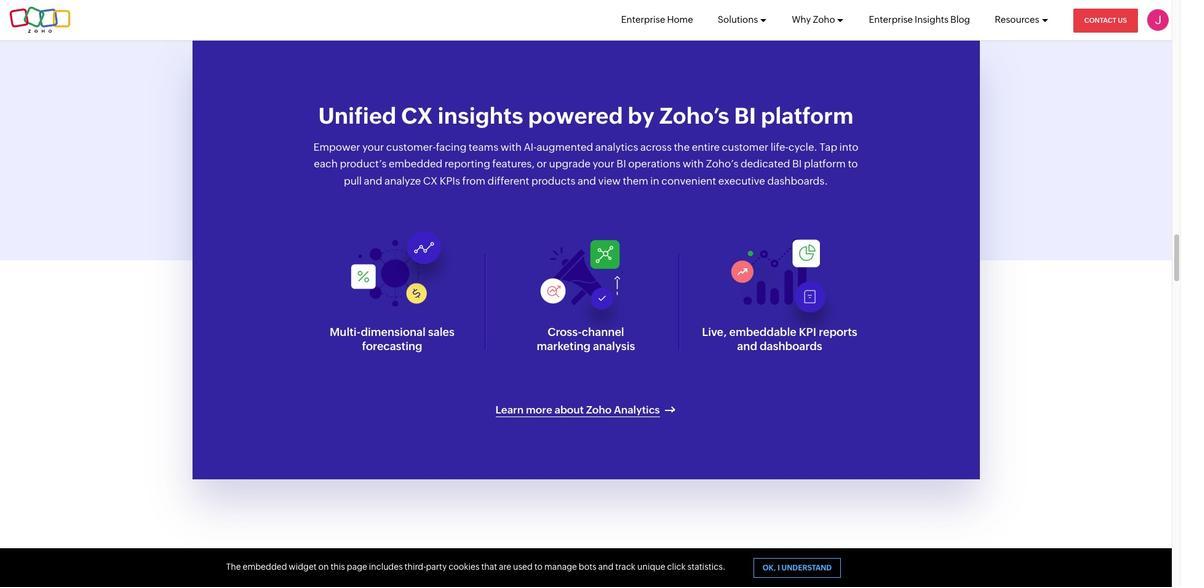 Task type: describe. For each thing, give the bounding box(es) containing it.
analytics
[[614, 404, 660, 416]]

the embedded widget on this page includes third-party cookies that are used to manage bots and track unique click statistics.
[[226, 562, 726, 572]]

why zoho
[[792, 14, 836, 25]]

i
[[778, 564, 780, 572]]

dashboards
[[760, 340, 823, 353]]

upgrade
[[549, 158, 591, 170]]

enterprise home link
[[622, 0, 694, 39]]

operations
[[629, 158, 681, 170]]

enterprise insights blog link
[[869, 0, 971, 39]]

from
[[463, 175, 486, 187]]

different
[[488, 175, 530, 187]]

third-
[[405, 562, 426, 572]]

0 vertical spatial platform
[[761, 104, 854, 129]]

used
[[513, 562, 533, 572]]

contact us link
[[1074, 9, 1139, 33]]

enterprise for enterprise home
[[622, 14, 666, 25]]

zoho inside "link"
[[586, 404, 612, 416]]

click
[[668, 562, 686, 572]]

customer-
[[386, 141, 436, 153]]

statistics.
[[688, 562, 726, 572]]

contact us
[[1085, 17, 1128, 24]]

unique
[[638, 562, 666, 572]]

0 horizontal spatial embedded
[[243, 562, 287, 572]]

ok, i understand
[[763, 564, 832, 572]]

tap
[[820, 141, 838, 153]]

0 horizontal spatial to
[[535, 562, 543, 572]]

convenient
[[662, 175, 717, 187]]

and inside live, embeddable kpi reports and dashboards
[[738, 340, 758, 353]]

track
[[616, 562, 636, 572]]

understand
[[782, 564, 832, 572]]

sales
[[428, 325, 455, 338]]

augmented
[[537, 141, 594, 153]]

page
[[347, 562, 367, 572]]

or
[[537, 158, 547, 170]]

multi-
[[330, 325, 361, 338]]

us
[[1119, 17, 1128, 24]]

customer
[[722, 141, 769, 153]]

product's
[[340, 158, 387, 170]]

them
[[623, 175, 649, 187]]

enterprise home
[[622, 14, 694, 25]]

features,
[[493, 158, 535, 170]]

home
[[668, 14, 694, 25]]

contact
[[1085, 17, 1117, 24]]

0 horizontal spatial bi
[[617, 158, 627, 170]]

widget
[[289, 562, 317, 572]]

entire
[[692, 141, 720, 153]]

and right bots
[[599, 562, 614, 572]]

resources
[[995, 14, 1040, 25]]

view
[[599, 175, 621, 187]]

analysis
[[593, 340, 636, 353]]

more
[[526, 404, 553, 416]]

into
[[840, 141, 859, 153]]

facing
[[436, 141, 467, 153]]

and down product's
[[364, 175, 383, 187]]

are
[[499, 562, 512, 572]]

zoho's inside empower your customer-facing teams with ai-augmented analytics across the entire customer life-cycle. tap into each product's embedded reporting features, or upgrade your bi operations with zoho's dedicated bi platform to pull and analyze cx kpis from different products and view them in convenient executive dashboards.
[[706, 158, 739, 170]]

solutions
[[718, 14, 759, 25]]

ai-
[[524, 141, 537, 153]]

that
[[482, 562, 498, 572]]

learn more about zoho analytics link
[[496, 404, 677, 417]]

0 vertical spatial zoho's
[[660, 104, 730, 129]]

ok,
[[763, 564, 776, 572]]

blog
[[951, 14, 971, 25]]

manage
[[545, 562, 577, 572]]

platform inside empower your customer-facing teams with ai-augmented analytics across the entire customer life-cycle. tap into each product's embedded reporting features, or upgrade your bi operations with zoho's dedicated bi platform to pull and analyze cx kpis from different products and view them in convenient executive dashboards.
[[805, 158, 846, 170]]

dimensional
[[361, 325, 426, 338]]

in
[[651, 175, 660, 187]]

cycle.
[[789, 141, 818, 153]]



Task type: locate. For each thing, give the bounding box(es) containing it.
zoho's
[[660, 104, 730, 129], [706, 158, 739, 170]]

1 horizontal spatial your
[[593, 158, 615, 170]]

platform down tap
[[805, 158, 846, 170]]

1 horizontal spatial embedded
[[389, 158, 443, 170]]

to right used at the bottom of the page
[[535, 562, 543, 572]]

your up view on the top of page
[[593, 158, 615, 170]]

by
[[628, 104, 655, 129]]

enterprise left insights
[[869, 14, 914, 25]]

1 vertical spatial your
[[593, 158, 615, 170]]

0 vertical spatial zoho
[[813, 14, 836, 25]]

reporting
[[445, 158, 491, 170]]

with up features,
[[501, 141, 522, 153]]

the
[[674, 141, 690, 153]]

your
[[363, 141, 384, 153], [593, 158, 615, 170]]

embedded inside empower your customer-facing teams with ai-augmented analytics across the entire customer life-cycle. tap into each product's embedded reporting features, or upgrade your bi operations with zoho's dedicated bi platform to pull and analyze cx kpis from different products and view them in convenient executive dashboards.
[[389, 158, 443, 170]]

1 horizontal spatial zoho
[[813, 14, 836, 25]]

analyze
[[385, 175, 421, 187]]

party
[[426, 562, 447, 572]]

bots
[[579, 562, 597, 572]]

1 horizontal spatial bi
[[735, 104, 757, 129]]

zoho's up entire
[[660, 104, 730, 129]]

products
[[532, 175, 576, 187]]

james peterson image
[[1148, 9, 1170, 31]]

1 vertical spatial platform
[[805, 158, 846, 170]]

cx
[[402, 104, 433, 129], [423, 175, 438, 187]]

enterprise insights blog
[[869, 14, 971, 25]]

this
[[331, 562, 345, 572]]

each
[[314, 158, 338, 170]]

and left view on the top of page
[[578, 175, 597, 187]]

and
[[364, 175, 383, 187], [578, 175, 597, 187], [738, 340, 758, 353], [599, 562, 614, 572]]

your up product's
[[363, 141, 384, 153]]

with
[[501, 141, 522, 153], [683, 158, 704, 170]]

across
[[641, 141, 672, 153]]

0 vertical spatial with
[[501, 141, 522, 153]]

1 vertical spatial to
[[535, 562, 543, 572]]

cookies
[[449, 562, 480, 572]]

platform up cycle. on the right
[[761, 104, 854, 129]]

0 vertical spatial to
[[848, 158, 859, 170]]

kpi
[[799, 325, 817, 338]]

live,
[[703, 325, 727, 338]]

0 horizontal spatial with
[[501, 141, 522, 153]]

1 vertical spatial with
[[683, 158, 704, 170]]

embeddable
[[730, 325, 797, 338]]

dashboards.
[[768, 175, 829, 187]]

zoho
[[813, 14, 836, 25], [586, 404, 612, 416]]

unified
[[319, 104, 397, 129]]

to
[[848, 158, 859, 170], [535, 562, 543, 572]]

zoho enterprise logo image
[[9, 6, 71, 34]]

teams
[[469, 141, 499, 153]]

about
[[555, 404, 584, 416]]

empower
[[314, 141, 361, 153]]

bi
[[735, 104, 757, 129], [617, 158, 627, 170], [793, 158, 802, 170]]

1 horizontal spatial enterprise
[[869, 14, 914, 25]]

and down embeddable
[[738, 340, 758, 353]]

zoho right why
[[813, 14, 836, 25]]

why
[[792, 14, 812, 25]]

forecasting
[[362, 340, 423, 353]]

0 vertical spatial cx
[[402, 104, 433, 129]]

1 enterprise from the left
[[622, 14, 666, 25]]

learn more about zoho analytics
[[496, 404, 663, 416]]

reports
[[819, 325, 858, 338]]

on
[[319, 562, 329, 572]]

embedded down the customer- at top
[[389, 158, 443, 170]]

zoho right about
[[586, 404, 612, 416]]

2 enterprise from the left
[[869, 14, 914, 25]]

cx inside empower your customer-facing teams with ai-augmented analytics across the entire customer life-cycle. tap into each product's embedded reporting features, or upgrade your bi operations with zoho's dedicated bi platform to pull and analyze cx kpis from different products and view them in convenient executive dashboards.
[[423, 175, 438, 187]]

marketing
[[537, 340, 591, 353]]

unified cx insights powered by zoho's bi platform
[[319, 104, 854, 129]]

analytics
[[596, 141, 639, 153]]

empower your customer-facing teams with ai-augmented analytics across the entire customer life-cycle. tap into each product's embedded reporting features, or upgrade your bi operations with zoho's dedicated bi platform to pull and analyze cx kpis from different products and view them in convenient executive dashboards.
[[314, 141, 859, 187]]

0 horizontal spatial enterprise
[[622, 14, 666, 25]]

includes
[[369, 562, 403, 572]]

dedicated
[[741, 158, 791, 170]]

0 horizontal spatial zoho
[[586, 404, 612, 416]]

platform
[[761, 104, 854, 129], [805, 158, 846, 170]]

embedded
[[389, 158, 443, 170], [243, 562, 287, 572]]

life-
[[771, 141, 789, 153]]

1 vertical spatial zoho
[[586, 404, 612, 416]]

0 vertical spatial embedded
[[389, 158, 443, 170]]

0 horizontal spatial your
[[363, 141, 384, 153]]

insights
[[915, 14, 949, 25]]

1 horizontal spatial with
[[683, 158, 704, 170]]

pull
[[344, 175, 362, 187]]

embedded right the
[[243, 562, 287, 572]]

kpis
[[440, 175, 460, 187]]

live, embeddable kpi reports and dashboards
[[703, 325, 858, 353]]

1 vertical spatial cx
[[423, 175, 438, 187]]

cross-channel marketing analysis
[[537, 325, 636, 353]]

to inside empower your customer-facing teams with ai-augmented analytics across the entire customer life-cycle. tap into each product's embedded reporting features, or upgrade your bi operations with zoho's dedicated bi platform to pull and analyze cx kpis from different products and view them in convenient executive dashboards.
[[848, 158, 859, 170]]

insights
[[438, 104, 524, 129]]

bi up dashboards.
[[793, 158, 802, 170]]

cx left kpis
[[423, 175, 438, 187]]

enterprise left "home"
[[622, 14, 666, 25]]

cross-
[[548, 325, 582, 338]]

0 vertical spatial your
[[363, 141, 384, 153]]

multi-dimensional sales forecasting
[[330, 325, 455, 353]]

the
[[226, 562, 241, 572]]

learn
[[496, 404, 524, 416]]

2 horizontal spatial bi
[[793, 158, 802, 170]]

1 vertical spatial zoho's
[[706, 158, 739, 170]]

cx up the customer- at top
[[402, 104, 433, 129]]

1 vertical spatial embedded
[[243, 562, 287, 572]]

zoho's down entire
[[706, 158, 739, 170]]

to down into
[[848, 158, 859, 170]]

powered
[[529, 104, 623, 129]]

bi down analytics
[[617, 158, 627, 170]]

enterprise for enterprise insights blog
[[869, 14, 914, 25]]

with up the convenient
[[683, 158, 704, 170]]

bi up customer
[[735, 104, 757, 129]]

1 horizontal spatial to
[[848, 158, 859, 170]]

channel
[[582, 325, 625, 338]]

executive
[[719, 175, 766, 187]]



Task type: vqa. For each thing, say whether or not it's contained in the screenshot.
James Peterson IMAGE in the right top of the page
yes



